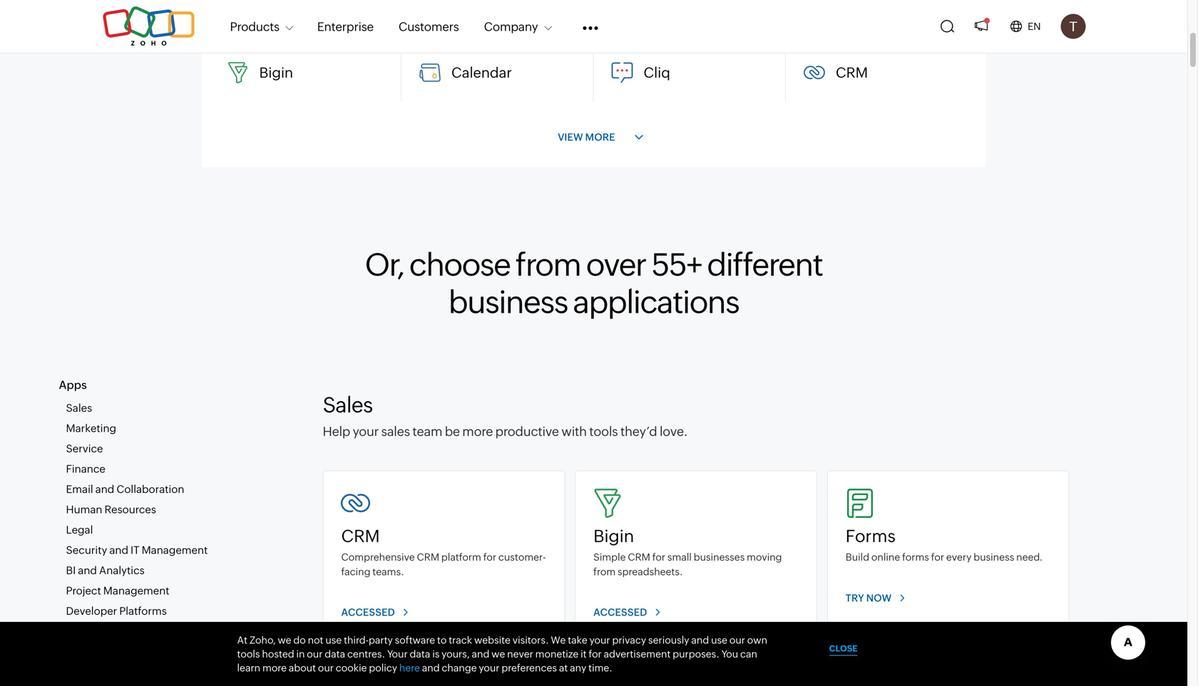 Task type: describe. For each thing, give the bounding box(es) containing it.
or, choose from over 55+ different business applications
[[365, 247, 823, 320]]

bigin simple crm for small businesses moving from spreadsheets.
[[594, 527, 782, 578]]

platform
[[441, 552, 481, 564]]

do
[[293, 635, 306, 646]]

1 use from the left
[[325, 635, 342, 646]]

or,
[[365, 247, 404, 283]]

from inside bigin simple crm for small businesses moving from spreadsheets.
[[594, 567, 616, 578]]

spreadsheets.
[[618, 567, 683, 578]]

0 vertical spatial management
[[142, 545, 208, 557]]

analytics
[[99, 565, 145, 577]]

moving
[[747, 552, 782, 564]]

project
[[66, 585, 101, 598]]

about
[[289, 663, 316, 674]]

never
[[507, 649, 533, 660]]

your
[[387, 649, 408, 660]]

website
[[474, 635, 511, 646]]

from inside or, choose from over 55+ different business applications
[[516, 247, 581, 283]]

and up purposes.
[[691, 635, 709, 646]]

1 vertical spatial our
[[307, 649, 323, 660]]

cliq
[[644, 64, 670, 81]]

small
[[668, 552, 692, 564]]

yours,
[[442, 649, 470, 660]]

55+
[[651, 247, 702, 283]]

legal
[[66, 524, 93, 537]]

party
[[369, 635, 393, 646]]

tools inside sales help your sales team be more productive with tools they'd love.
[[589, 425, 618, 439]]

forms build online forms for every business need.
[[846, 527, 1043, 564]]

email
[[66, 484, 93, 496]]

zoho,
[[250, 635, 276, 646]]

accessed for crm
[[341, 607, 395, 619]]

try
[[846, 593, 864, 604]]

learn
[[237, 663, 260, 674]]

more inside at zoho, we do not use third-party software to track website visitors. we take your privacy seriously and use our own tools hosted in our data centres. your data is yours, and we never monetize it for advertisement purposes. you can learn more about our cookie policy
[[262, 663, 287, 674]]

crm comprehensive crm platform for customer- facing teams.
[[341, 527, 546, 578]]

you
[[722, 649, 738, 660]]

team
[[413, 425, 442, 439]]

business for applications
[[448, 284, 568, 320]]

privacy
[[612, 635, 646, 646]]

love.
[[660, 425, 688, 439]]

we
[[551, 635, 566, 646]]

at
[[237, 635, 248, 646]]

developer platforms
[[66, 606, 167, 618]]

forms
[[846, 527, 896, 547]]

accessed for bigin
[[594, 607, 647, 619]]

terry turtle image
[[1061, 14, 1086, 39]]

cliq link
[[608, 58, 782, 87]]

bi
[[66, 565, 76, 577]]

comprehensive
[[341, 552, 415, 564]]

bigin for bigin
[[259, 64, 293, 81]]

bi and analytics
[[66, 565, 145, 577]]

over
[[586, 247, 646, 283]]

is
[[432, 649, 440, 660]]

1 vertical spatial management
[[103, 585, 169, 598]]

not
[[308, 635, 323, 646]]

facing
[[341, 567, 371, 578]]

service
[[66, 443, 103, 455]]

here and change your preferences at any time.
[[399, 663, 613, 674]]

email and collaboration
[[66, 484, 184, 496]]

now
[[866, 593, 892, 604]]

here
[[399, 663, 420, 674]]

calendar
[[451, 64, 512, 81]]

simple
[[594, 552, 626, 564]]

different
[[707, 247, 823, 283]]

it
[[581, 649, 587, 660]]

here link
[[399, 663, 420, 674]]

view
[[558, 132, 583, 143]]

products
[[230, 19, 280, 33]]

at zoho, we do not use third-party software to track website visitors. we take your privacy seriously and use our own tools hosted in our data centres. your data is yours, and we never monetize it for advertisement purposes. you can learn more about our cookie policy
[[237, 635, 767, 674]]

build
[[846, 552, 870, 564]]

preferences
[[502, 663, 557, 674]]

applications
[[573, 284, 739, 320]]

seriously
[[648, 635, 689, 646]]



Task type: vqa. For each thing, say whether or not it's contained in the screenshot.


Task type: locate. For each thing, give the bounding box(es) containing it.
need.
[[1016, 552, 1043, 564]]

our down not
[[307, 649, 323, 660]]

advertisement
[[604, 649, 671, 660]]

1 vertical spatial tools
[[237, 649, 260, 660]]

0 horizontal spatial use
[[325, 635, 342, 646]]

third-
[[344, 635, 369, 646]]

can
[[740, 649, 757, 660]]

1 horizontal spatial bigin
[[594, 527, 634, 547]]

2 use from the left
[[711, 635, 728, 646]]

en
[[1028, 21, 1041, 32]]

use
[[325, 635, 342, 646], [711, 635, 728, 646]]

online
[[872, 552, 900, 564]]

cookie
[[336, 663, 367, 674]]

2 vertical spatial our
[[318, 663, 334, 674]]

enterprise
[[317, 19, 374, 33]]

your down website
[[479, 663, 500, 674]]

from left over
[[516, 247, 581, 283]]

management right it
[[142, 545, 208, 557]]

bigin link
[[224, 58, 397, 87]]

0 horizontal spatial accessed
[[341, 607, 395, 619]]

apps
[[59, 379, 87, 392]]

and for bi and analytics
[[78, 565, 97, 577]]

1 horizontal spatial use
[[711, 635, 728, 646]]

purposes.
[[673, 649, 720, 660]]

bigin down products
[[259, 64, 293, 81]]

sales help your sales team be more productive with tools they'd love.
[[323, 393, 688, 439]]

0 horizontal spatial your
[[353, 425, 379, 439]]

sales
[[381, 425, 410, 439]]

view more
[[558, 132, 615, 143]]

management
[[142, 545, 208, 557], [103, 585, 169, 598]]

productive
[[495, 425, 559, 439]]

more
[[462, 425, 493, 439], [262, 663, 287, 674]]

use right not
[[325, 635, 342, 646]]

we
[[278, 635, 291, 646], [492, 649, 505, 660]]

sales for sales
[[66, 402, 92, 415]]

customer-
[[498, 552, 546, 564]]

to
[[437, 635, 447, 646]]

policy
[[369, 663, 397, 674]]

0 vertical spatial your
[[353, 425, 379, 439]]

2 data from the left
[[410, 649, 430, 660]]

change
[[442, 663, 477, 674]]

security and it management
[[66, 545, 208, 557]]

crm inside bigin simple crm for small businesses moving from spreadsheets.
[[628, 552, 650, 564]]

forms
[[902, 552, 929, 564]]

sales up marketing
[[66, 402, 92, 415]]

your right take in the left of the page
[[590, 635, 610, 646]]

tools right with
[[589, 425, 618, 439]]

at
[[559, 663, 568, 674]]

accessed up privacy
[[594, 607, 647, 619]]

marketing
[[66, 423, 116, 435]]

bigin for bigin simple crm for small businesses moving from spreadsheets.
[[594, 527, 634, 547]]

business right every
[[974, 552, 1014, 564]]

human
[[66, 504, 102, 516]]

1 horizontal spatial business
[[974, 552, 1014, 564]]

we left do at the bottom of the page
[[278, 635, 291, 646]]

more inside sales help your sales team be more productive with tools they'd love.
[[462, 425, 493, 439]]

any
[[570, 663, 587, 674]]

from down simple
[[594, 567, 616, 578]]

for left every
[[931, 552, 944, 564]]

visitors.
[[513, 635, 549, 646]]

and for here and change your preferences at any time.
[[422, 663, 440, 674]]

0 vertical spatial bigin
[[259, 64, 293, 81]]

business for need.
[[974, 552, 1014, 564]]

your right help
[[353, 425, 379, 439]]

for inside bigin simple crm for small businesses moving from spreadsheets.
[[652, 552, 665, 564]]

businesses
[[694, 552, 745, 564]]

our
[[730, 635, 745, 646], [307, 649, 323, 660], [318, 663, 334, 674]]

accessed up third-
[[341, 607, 395, 619]]

1 vertical spatial more
[[262, 663, 287, 674]]

collaboration
[[116, 484, 184, 496]]

for inside crm comprehensive crm platform for customer- facing teams.
[[483, 552, 496, 564]]

business inside or, choose from over 55+ different business applications
[[448, 284, 568, 320]]

1 data from the left
[[325, 649, 345, 660]]

your
[[353, 425, 379, 439], [590, 635, 610, 646], [479, 663, 500, 674]]

calendar link
[[416, 58, 589, 87]]

own
[[747, 635, 767, 646]]

0 vertical spatial we
[[278, 635, 291, 646]]

more down hosted
[[262, 663, 287, 674]]

sales up help
[[323, 393, 373, 418]]

help
[[323, 425, 350, 439]]

hosted
[[262, 649, 294, 660]]

for right it
[[589, 649, 602, 660]]

sales for sales help your sales team be more productive with tools they'd love.
[[323, 393, 373, 418]]

1 horizontal spatial data
[[410, 649, 430, 660]]

data down software
[[410, 649, 430, 660]]

1 horizontal spatial accessed
[[594, 607, 647, 619]]

0 horizontal spatial we
[[278, 635, 291, 646]]

1 vertical spatial your
[[590, 635, 610, 646]]

use up you
[[711, 635, 728, 646]]

and down website
[[472, 649, 490, 660]]

for
[[483, 552, 496, 564], [652, 552, 665, 564], [931, 552, 944, 564], [589, 649, 602, 660]]

platforms
[[119, 606, 167, 618]]

1 vertical spatial business
[[974, 552, 1014, 564]]

it
[[131, 545, 139, 557]]

and for security and it management
[[109, 545, 128, 557]]

1 horizontal spatial tools
[[589, 425, 618, 439]]

they'd
[[620, 425, 657, 439]]

human resources
[[66, 504, 156, 516]]

0 horizontal spatial bigin
[[259, 64, 293, 81]]

bigin up simple
[[594, 527, 634, 547]]

teams.
[[373, 567, 404, 578]]

2 accessed from the left
[[594, 607, 647, 619]]

sales
[[323, 393, 373, 418], [66, 402, 92, 415]]

finance
[[66, 463, 105, 476]]

1 horizontal spatial we
[[492, 649, 505, 660]]

and left it
[[109, 545, 128, 557]]

0 vertical spatial tools
[[589, 425, 618, 439]]

track
[[449, 635, 472, 646]]

enterprise link
[[317, 11, 374, 42]]

0 vertical spatial more
[[462, 425, 493, 439]]

data
[[325, 649, 345, 660], [410, 649, 430, 660]]

0 horizontal spatial tools
[[237, 649, 260, 660]]

accessed
[[341, 607, 395, 619], [594, 607, 647, 619]]

2 horizontal spatial your
[[590, 635, 610, 646]]

more right be
[[462, 425, 493, 439]]

0 vertical spatial business
[[448, 284, 568, 320]]

0 vertical spatial from
[[516, 247, 581, 283]]

for inside at zoho, we do not use third-party software to track website visitors. we take your privacy seriously and use our own tools hosted in our data centres. your data is yours, and we never monetize it for advertisement purposes. you can learn more about our cookie policy
[[589, 649, 602, 660]]

0 vertical spatial our
[[730, 635, 745, 646]]

and up human resources
[[95, 484, 114, 496]]

close
[[829, 644, 858, 654]]

0 horizontal spatial more
[[262, 663, 287, 674]]

your inside at zoho, we do not use third-party software to track website visitors. we take your privacy seriously and use our own tools hosted in our data centres. your data is yours, and we never monetize it for advertisement purposes. you can learn more about our cookie policy
[[590, 635, 610, 646]]

be
[[445, 425, 460, 439]]

with
[[562, 425, 587, 439]]

crm
[[836, 64, 868, 81], [341, 527, 380, 547], [417, 552, 439, 564], [628, 552, 650, 564]]

and for email and collaboration
[[95, 484, 114, 496]]

tools inside at zoho, we do not use third-party software to track website visitors. we take your privacy seriously and use our own tools hosted in our data centres. your data is yours, and we never monetize it for advertisement purposes. you can learn more about our cookie policy
[[237, 649, 260, 660]]

for inside forms build online forms for every business need.
[[931, 552, 944, 564]]

0 horizontal spatial sales
[[66, 402, 92, 415]]

1 horizontal spatial from
[[594, 567, 616, 578]]

bigin inside bigin simple crm for small businesses moving from spreadsheets.
[[594, 527, 634, 547]]

and
[[95, 484, 114, 496], [109, 545, 128, 557], [78, 565, 97, 577], [691, 635, 709, 646], [472, 649, 490, 660], [422, 663, 440, 674]]

1 vertical spatial from
[[594, 567, 616, 578]]

for up spreadsheets.
[[652, 552, 665, 564]]

1 accessed from the left
[[341, 607, 395, 619]]

business down choose
[[448, 284, 568, 320]]

tools up "learn"
[[237, 649, 260, 660]]

0 horizontal spatial from
[[516, 247, 581, 283]]

customers link
[[399, 11, 459, 42]]

0 horizontal spatial business
[[448, 284, 568, 320]]

our up you
[[730, 635, 745, 646]]

1 horizontal spatial more
[[462, 425, 493, 439]]

our right about
[[318, 663, 334, 674]]

take
[[568, 635, 588, 646]]

and right bi
[[78, 565, 97, 577]]

management up platforms in the bottom of the page
[[103, 585, 169, 598]]

1 vertical spatial we
[[492, 649, 505, 660]]

centres.
[[347, 649, 385, 660]]

sales inside sales help your sales team be more productive with tools they'd love.
[[323, 393, 373, 418]]

time.
[[589, 663, 613, 674]]

1 horizontal spatial sales
[[323, 393, 373, 418]]

1 horizontal spatial your
[[479, 663, 500, 674]]

project management
[[66, 585, 169, 598]]

security
[[66, 545, 107, 557]]

software
[[395, 635, 435, 646]]

we down website
[[492, 649, 505, 660]]

in
[[296, 649, 305, 660]]

and down is
[[422, 663, 440, 674]]

business inside forms build online forms for every business need.
[[974, 552, 1014, 564]]

1 vertical spatial bigin
[[594, 527, 634, 547]]

developer
[[66, 606, 117, 618]]

2 vertical spatial your
[[479, 663, 500, 674]]

data up cookie at the bottom of page
[[325, 649, 345, 660]]

customers
[[399, 19, 459, 33]]

for right the 'platform'
[[483, 552, 496, 564]]

0 horizontal spatial data
[[325, 649, 345, 660]]

your inside sales help your sales team be more productive with tools they'd love.
[[353, 425, 379, 439]]

from
[[516, 247, 581, 283], [594, 567, 616, 578]]



